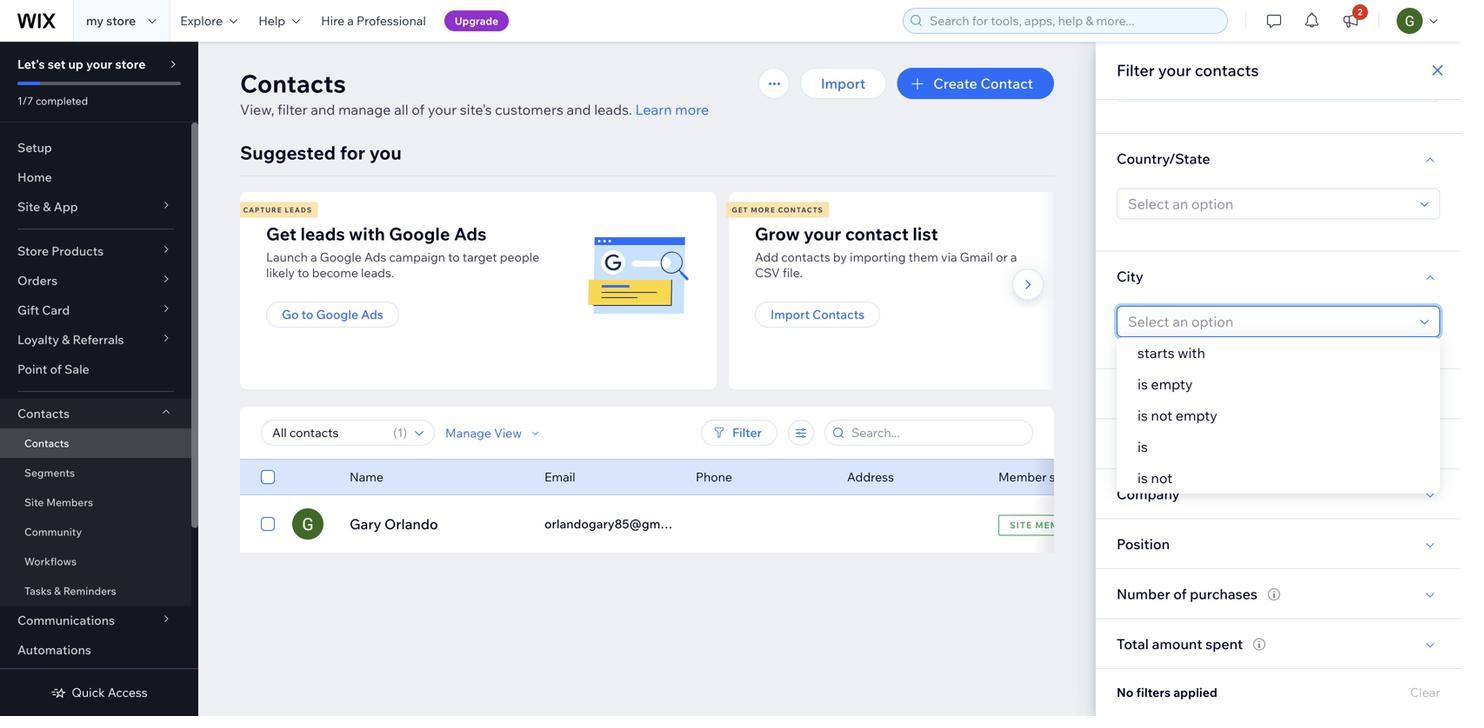 Task type: vqa. For each thing, say whether or not it's contained in the screenshot.
Site for Site Members
yes



Task type: describe. For each thing, give the bounding box(es) containing it.
view,
[[240, 101, 274, 118]]

0 vertical spatial google
[[389, 223, 450, 245]]

gift
[[17, 303, 39, 318]]

grow your contact list add contacts by importing them via gmail or a csv file.
[[755, 223, 1017, 281]]

filter your contacts
[[1117, 60, 1259, 80]]

file.
[[783, 265, 803, 281]]

google inside button
[[316, 307, 358, 322]]

app
[[54, 199, 78, 214]]

card
[[42, 303, 70, 318]]

home link
[[0, 163, 191, 192]]

become
[[312, 265, 358, 281]]

create contact button
[[897, 68, 1054, 99]]

leads
[[285, 206, 312, 214]]

hire
[[321, 13, 345, 28]]

1 vertical spatial to
[[298, 265, 309, 281]]

company
[[1117, 486, 1180, 503]]

tasks & reminders
[[24, 585, 116, 598]]

community link
[[0, 518, 191, 547]]

site members
[[24, 496, 93, 509]]

site for site member
[[1010, 520, 1033, 531]]

of for point of sale
[[50, 362, 62, 377]]

name
[[350, 470, 384, 485]]

1 vertical spatial google
[[320, 250, 362, 265]]

contact
[[846, 223, 909, 245]]

linked
[[1117, 436, 1161, 453]]

phone
[[696, 470, 732, 485]]

your inside grow your contact list add contacts by importing them via gmail or a csv file.
[[804, 223, 842, 245]]

is not
[[1138, 470, 1173, 487]]

street
[[1117, 386, 1158, 403]]

get
[[266, 223, 297, 245]]

linked location
[[1117, 436, 1217, 453]]

learn more button
[[635, 99, 709, 120]]

no
[[1117, 686, 1134, 701]]

0 vertical spatial empty
[[1151, 376, 1193, 393]]

ads inside button
[[361, 307, 384, 322]]

(
[[393, 425, 397, 441]]

contacts inside grow your contact list add contacts by importing them via gmail or a csv file.
[[781, 250, 831, 265]]

likely
[[266, 265, 295, 281]]

sale
[[64, 362, 89, 377]]

loyalty & referrals
[[17, 332, 124, 348]]

site for site & app
[[17, 199, 40, 214]]

a inside get leads with google ads launch a google ads campaign to target people likely to become leads.
[[311, 250, 317, 265]]

number
[[1117, 586, 1171, 603]]

referrals
[[73, 332, 124, 348]]

your inside sidebar element
[[86, 57, 112, 72]]

2 and from the left
[[567, 101, 591, 118]]

for
[[340, 141, 365, 164]]

select an option field for country/state
[[1123, 189, 1415, 219]]

loyalty & referrals button
[[0, 325, 191, 355]]

not for is not
[[1151, 470, 1173, 487]]

leads. inside contacts view, filter and manage all of your site's customers and leads. learn more
[[594, 101, 632, 118]]

create contact
[[934, 75, 1033, 92]]

gift card button
[[0, 296, 191, 325]]

set
[[48, 57, 66, 72]]

point of sale
[[17, 362, 89, 377]]

1 vertical spatial ads
[[365, 250, 386, 265]]

store products
[[17, 244, 104, 259]]

to inside button
[[302, 307, 313, 322]]

csv
[[755, 265, 780, 281]]

with inside list box
[[1178, 344, 1206, 362]]

orders
[[17, 273, 58, 288]]

gary orlando
[[350, 516, 438, 533]]

segments link
[[0, 458, 191, 488]]

)
[[403, 425, 407, 441]]

address
[[847, 470, 894, 485]]

contacts up segments
[[24, 437, 69, 450]]

0 vertical spatial member
[[999, 470, 1047, 485]]

1 vertical spatial member
[[1036, 520, 1079, 531]]

suggested
[[240, 141, 336, 164]]

1 vertical spatial empty
[[1176, 407, 1218, 425]]

suggested for you
[[240, 141, 402, 164]]

list
[[913, 223, 938, 245]]

communications
[[17, 613, 115, 629]]

contacts button
[[0, 399, 191, 429]]

products
[[52, 244, 104, 259]]

upgrade
[[455, 14, 499, 27]]

starts
[[1138, 344, 1175, 362]]

add
[[755, 250, 779, 265]]

gmail
[[960, 250, 993, 265]]

is for is not
[[1138, 470, 1148, 487]]

import for import contacts
[[771, 307, 810, 322]]

status
[[1050, 470, 1085, 485]]

site & app
[[17, 199, 78, 214]]

list box containing starts with
[[1117, 338, 1441, 494]]

my
[[86, 13, 104, 28]]

members
[[46, 496, 93, 509]]

Unsaved view field
[[267, 421, 388, 445]]

0 vertical spatial ads
[[454, 223, 487, 245]]

with inside get leads with google ads launch a google ads campaign to target people likely to become leads.
[[349, 223, 385, 245]]

import button
[[800, 68, 887, 99]]

target
[[463, 250, 497, 265]]

upgrade button
[[444, 10, 509, 31]]

contacts inside contacts view, filter and manage all of your site's customers and leads. learn more
[[240, 68, 346, 99]]

2
[[1358, 7, 1363, 17]]

site for site members
[[24, 496, 44, 509]]

grow
[[755, 223, 800, 245]]

site members link
[[0, 488, 191, 518]]

get
[[732, 206, 749, 214]]



Task type: locate. For each thing, give the bounding box(es) containing it.
is for is
[[1138, 438, 1148, 456]]

completed
[[36, 94, 88, 107]]

4 is from the top
[[1138, 470, 1148, 487]]

gift card
[[17, 303, 70, 318]]

0 horizontal spatial import
[[771, 307, 810, 322]]

setup
[[17, 140, 52, 155]]

a down leads
[[311, 250, 317, 265]]

not
[[1151, 407, 1173, 425], [1151, 470, 1173, 487]]

0 horizontal spatial filter
[[732, 425, 762, 441]]

2 horizontal spatial of
[[1174, 586, 1187, 603]]

purchases
[[1190, 586, 1258, 603]]

0 vertical spatial to
[[448, 250, 460, 265]]

0 horizontal spatial leads.
[[361, 265, 394, 281]]

0 vertical spatial filter
[[1117, 60, 1155, 80]]

site down segments
[[24, 496, 44, 509]]

go to google ads button
[[266, 302, 399, 328]]

None checkbox
[[261, 467, 275, 488], [261, 514, 275, 535], [261, 467, 275, 488], [261, 514, 275, 535]]

0 vertical spatial with
[[349, 223, 385, 245]]

0 horizontal spatial a
[[311, 250, 317, 265]]

orlandogary85@gmail.com
[[545, 517, 701, 532]]

contacts
[[1195, 60, 1259, 80], [781, 250, 831, 265]]

importing
[[850, 250, 906, 265]]

to
[[448, 250, 460, 265], [298, 265, 309, 281], [302, 307, 313, 322]]

manage
[[445, 426, 491, 441]]

reminders
[[63, 585, 116, 598]]

1 horizontal spatial contacts
[[1195, 60, 1259, 80]]

store inside sidebar element
[[115, 57, 146, 72]]

quick
[[72, 686, 105, 701]]

applied
[[1174, 686, 1218, 701]]

of right number
[[1174, 586, 1187, 603]]

google down become
[[316, 307, 358, 322]]

is up the is not
[[1138, 438, 1148, 456]]

& left app
[[43, 199, 51, 214]]

0 horizontal spatial &
[[43, 199, 51, 214]]

2 horizontal spatial &
[[62, 332, 70, 348]]

filter button
[[701, 420, 778, 446]]

not for is not empty
[[1151, 407, 1173, 425]]

leads
[[301, 223, 345, 245]]

store
[[106, 13, 136, 28], [115, 57, 146, 72]]

0 vertical spatial contacts
[[1195, 60, 1259, 80]]

loyalty
[[17, 332, 59, 348]]

import for import
[[821, 75, 866, 92]]

0 horizontal spatial contacts
[[781, 250, 831, 265]]

amount
[[1152, 636, 1203, 653]]

& for site
[[43, 199, 51, 214]]

0 vertical spatial import
[[821, 75, 866, 92]]

Select an option field
[[1123, 71, 1415, 101], [1123, 189, 1415, 219], [1123, 307, 1415, 337]]

a inside grow your contact list add contacts by importing them via gmail or a csv file.
[[1011, 250, 1017, 265]]

filter inside filter 'button'
[[732, 425, 762, 441]]

& for tasks
[[54, 585, 61, 598]]

2 vertical spatial &
[[54, 585, 61, 598]]

your inside contacts view, filter and manage all of your site's customers and leads. learn more
[[428, 101, 457, 118]]

&
[[43, 199, 51, 214], [62, 332, 70, 348], [54, 585, 61, 598]]

is
[[1138, 376, 1148, 393], [1138, 407, 1148, 425], [1138, 438, 1148, 456], [1138, 470, 1148, 487]]

sidebar element
[[0, 42, 198, 717]]

1 and from the left
[[311, 101, 335, 118]]

store
[[17, 244, 49, 259]]

is down linked
[[1138, 470, 1148, 487]]

Search for tools, apps, help & more... field
[[925, 9, 1222, 33]]

email
[[545, 470, 576, 485]]

to left 'target'
[[448, 250, 460, 265]]

no filters applied
[[1117, 686, 1218, 701]]

filter
[[1117, 60, 1155, 80], [732, 425, 762, 441]]

empty up location
[[1176, 407, 1218, 425]]

member down status
[[1036, 520, 1079, 531]]

store right my
[[106, 13, 136, 28]]

1/7 completed
[[17, 94, 88, 107]]

empty
[[1151, 376, 1193, 393], [1176, 407, 1218, 425]]

filters
[[1137, 686, 1171, 701]]

tasks & reminders link
[[0, 577, 191, 606]]

let's set up your store
[[17, 57, 146, 72]]

1 not from the top
[[1151, 407, 1173, 425]]

with right starts
[[1178, 344, 1206, 362]]

is down starts
[[1138, 376, 1148, 393]]

via
[[941, 250, 957, 265]]

list box
[[1117, 338, 1441, 494]]

starts with
[[1138, 344, 1206, 362]]

0 horizontal spatial of
[[50, 362, 62, 377]]

list
[[237, 192, 1213, 390]]

store products button
[[0, 237, 191, 266]]

segments
[[24, 467, 75, 480]]

empty down the starts with
[[1151, 376, 1193, 393]]

filter
[[278, 101, 308, 118]]

point of sale link
[[0, 355, 191, 385]]

& inside dropdown button
[[43, 199, 51, 214]]

is down street
[[1138, 407, 1148, 425]]

0 vertical spatial not
[[1151, 407, 1173, 425]]

1 vertical spatial select an option field
[[1123, 189, 1415, 219]]

home
[[17, 170, 52, 185]]

& inside 'dropdown button'
[[62, 332, 70, 348]]

a
[[347, 13, 354, 28], [311, 250, 317, 265], [1011, 250, 1017, 265]]

2 vertical spatial to
[[302, 307, 313, 322]]

tasks
[[24, 585, 52, 598]]

2 vertical spatial ads
[[361, 307, 384, 322]]

1 vertical spatial with
[[1178, 344, 1206, 362]]

capture leads
[[243, 206, 312, 214]]

hire a professional
[[321, 13, 426, 28]]

filter for filter
[[732, 425, 762, 441]]

number of purchases
[[1117, 586, 1258, 603]]

select an option field for city
[[1123, 307, 1415, 337]]

manage view button
[[445, 426, 543, 441]]

& right tasks
[[54, 585, 61, 598]]

go
[[282, 307, 299, 322]]

community
[[24, 526, 82, 539]]

orlando
[[385, 516, 438, 533]]

1 is from the top
[[1138, 376, 1148, 393]]

google up become
[[320, 250, 362, 265]]

point
[[17, 362, 47, 377]]

contacts down by
[[813, 307, 865, 322]]

1 vertical spatial contacts
[[781, 250, 831, 265]]

site inside dropdown button
[[17, 199, 40, 214]]

launch
[[266, 250, 308, 265]]

leads. right become
[[361, 265, 394, 281]]

automations
[[17, 643, 91, 658]]

to right go
[[302, 307, 313, 322]]

2 vertical spatial site
[[1010, 520, 1033, 531]]

2 select an option field from the top
[[1123, 189, 1415, 219]]

1 horizontal spatial filter
[[1117, 60, 1155, 80]]

of right the all
[[412, 101, 425, 118]]

not up the 'linked location'
[[1151, 407, 1173, 425]]

a right hire
[[347, 13, 354, 28]]

1 horizontal spatial leads.
[[594, 101, 632, 118]]

1 horizontal spatial and
[[567, 101, 591, 118]]

0 vertical spatial store
[[106, 13, 136, 28]]

people
[[500, 250, 540, 265]]

list containing get leads with google ads
[[237, 192, 1213, 390]]

contacts
[[240, 68, 346, 99], [813, 307, 865, 322], [17, 406, 70, 421], [24, 437, 69, 450]]

site down home at top
[[17, 199, 40, 214]]

1 horizontal spatial of
[[412, 101, 425, 118]]

help button
[[248, 0, 311, 42]]

of for number of purchases
[[1174, 586, 1187, 603]]

2 vertical spatial of
[[1174, 586, 1187, 603]]

campaign
[[389, 250, 445, 265]]

1 select an option field from the top
[[1123, 71, 1415, 101]]

1 vertical spatial import
[[771, 307, 810, 322]]

contacts inside button
[[813, 307, 865, 322]]

1 vertical spatial &
[[62, 332, 70, 348]]

import inside 'import contacts' button
[[771, 307, 810, 322]]

2 is from the top
[[1138, 407, 1148, 425]]

gary orlando image
[[292, 509, 324, 540]]

leads. inside get leads with google ads launch a google ads campaign to target people likely to become leads.
[[361, 265, 394, 281]]

& right loyalty
[[62, 332, 70, 348]]

google up campaign
[[389, 223, 450, 245]]

ads left campaign
[[365, 250, 386, 265]]

filter for filter your contacts
[[1117, 60, 1155, 80]]

1 horizontal spatial import
[[821, 75, 866, 92]]

workflows
[[24, 555, 77, 569]]

1 vertical spatial filter
[[732, 425, 762, 441]]

contacts up filter
[[240, 68, 346, 99]]

go to google ads
[[282, 307, 384, 322]]

view
[[494, 426, 522, 441]]

1 vertical spatial leads.
[[361, 265, 394, 281]]

and right filter
[[311, 101, 335, 118]]

you
[[370, 141, 402, 164]]

up
[[68, 57, 83, 72]]

workflows link
[[0, 547, 191, 577]]

quick access
[[72, 686, 148, 701]]

a right or
[[1011, 250, 1017, 265]]

of left "sale"
[[50, 362, 62, 377]]

with right leads
[[349, 223, 385, 245]]

by
[[833, 250, 847, 265]]

3 select an option field from the top
[[1123, 307, 1415, 337]]

0 vertical spatial site
[[17, 199, 40, 214]]

and right customers
[[567, 101, 591, 118]]

0 vertical spatial leads.
[[594, 101, 632, 118]]

ads down get leads with google ads launch a google ads campaign to target people likely to become leads.
[[361, 307, 384, 322]]

1 horizontal spatial a
[[347, 13, 354, 28]]

3 is from the top
[[1138, 438, 1148, 456]]

is for is empty
[[1138, 376, 1148, 393]]

1 horizontal spatial with
[[1178, 344, 1206, 362]]

contacts view, filter and manage all of your site's customers and leads. learn more
[[240, 68, 709, 118]]

communications button
[[0, 606, 191, 636]]

member
[[999, 470, 1047, 485], [1036, 520, 1079, 531]]

1 vertical spatial site
[[24, 496, 44, 509]]

more
[[675, 101, 709, 118]]

professional
[[357, 13, 426, 28]]

2 horizontal spatial a
[[1011, 250, 1017, 265]]

contacts inside dropdown button
[[17, 406, 70, 421]]

2 vertical spatial select an option field
[[1123, 307, 1415, 337]]

import inside import button
[[821, 75, 866, 92]]

ads up 'target'
[[454, 223, 487, 245]]

total amount spent
[[1117, 636, 1243, 653]]

0 horizontal spatial with
[[349, 223, 385, 245]]

leads. left learn
[[594, 101, 632, 118]]

all
[[394, 101, 409, 118]]

& for loyalty
[[62, 332, 70, 348]]

2 not from the top
[[1151, 470, 1173, 487]]

capture
[[243, 206, 282, 214]]

store down my store
[[115, 57, 146, 72]]

let's
[[17, 57, 45, 72]]

is for is not empty
[[1138, 407, 1148, 425]]

1 horizontal spatial &
[[54, 585, 61, 598]]

more
[[751, 206, 776, 214]]

of inside sidebar element
[[50, 362, 62, 377]]

is empty
[[1138, 376, 1193, 393]]

0 vertical spatial of
[[412, 101, 425, 118]]

site's
[[460, 101, 492, 118]]

contacts down point of sale
[[17, 406, 70, 421]]

hire a professional link
[[311, 0, 437, 42]]

( 1 )
[[393, 425, 407, 441]]

0 vertical spatial &
[[43, 199, 51, 214]]

site down member status
[[1010, 520, 1033, 531]]

2 button
[[1332, 0, 1370, 42]]

total
[[1117, 636, 1149, 653]]

1 vertical spatial of
[[50, 362, 62, 377]]

2 vertical spatial google
[[316, 307, 358, 322]]

to down launch
[[298, 265, 309, 281]]

contact
[[981, 75, 1033, 92]]

0 horizontal spatial and
[[311, 101, 335, 118]]

of inside contacts view, filter and manage all of your site's customers and leads. learn more
[[412, 101, 425, 118]]

1
[[397, 425, 403, 441]]

1 vertical spatial not
[[1151, 470, 1173, 487]]

0 vertical spatial select an option field
[[1123, 71, 1415, 101]]

not down the 'linked location'
[[1151, 470, 1173, 487]]

1 vertical spatial store
[[115, 57, 146, 72]]

member left status
[[999, 470, 1047, 485]]

Search... field
[[846, 421, 1027, 445]]



